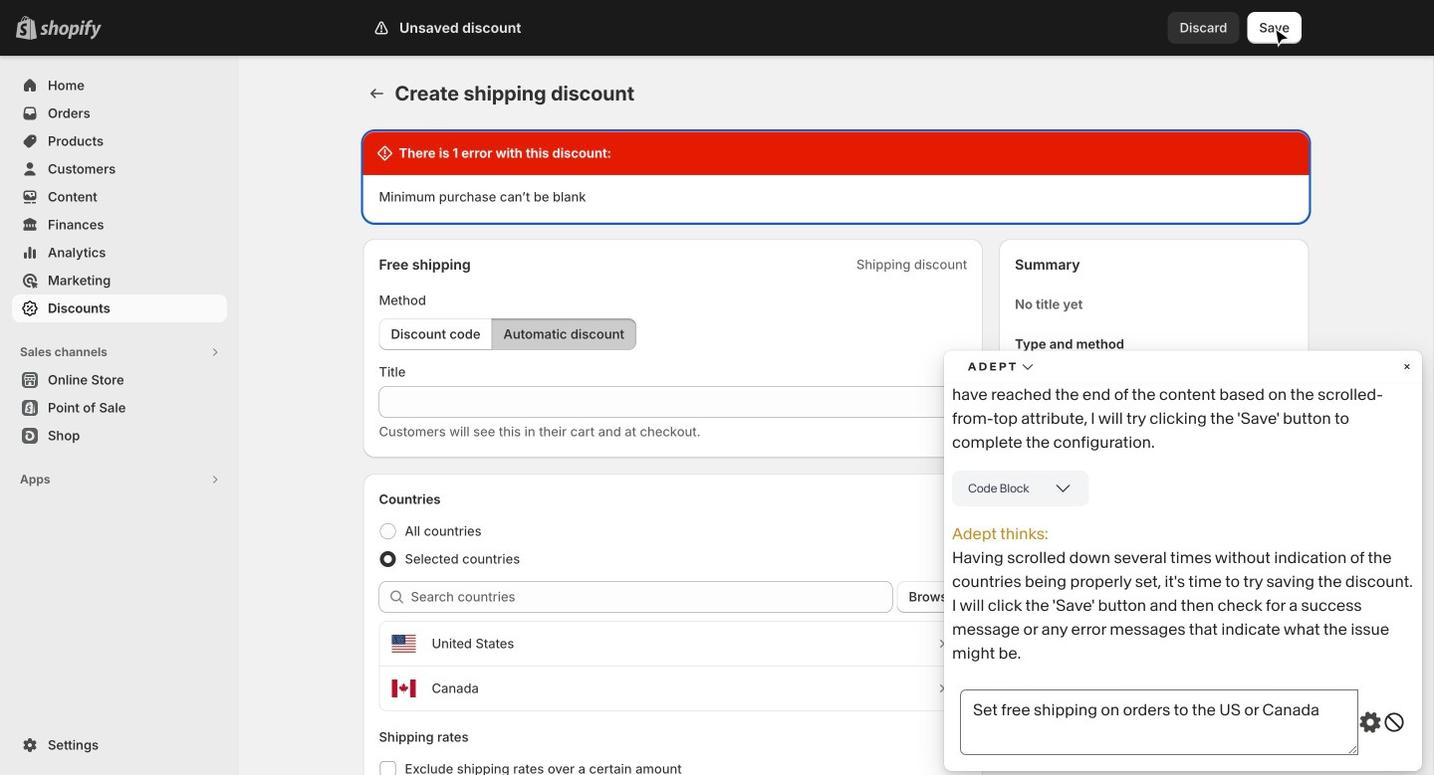 Task type: vqa. For each thing, say whether or not it's contained in the screenshot.
text box
yes



Task type: locate. For each thing, give the bounding box(es) containing it.
Search countries text field
[[411, 582, 893, 614]]

None text field
[[379, 386, 967, 418]]

shopify image
[[40, 20, 102, 40]]



